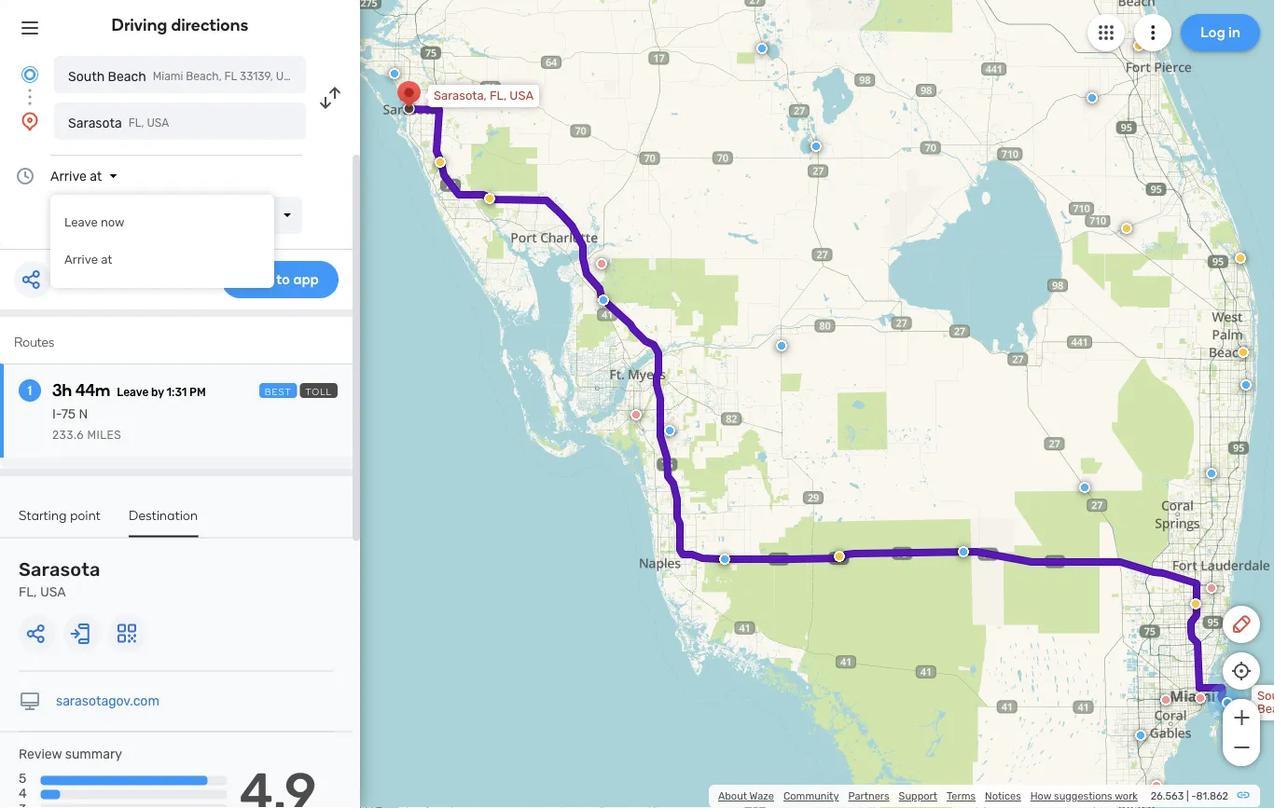 Task type: vqa. For each thing, say whether or not it's contained in the screenshot.
'SARASOTA FL, USA'
yes



Task type: describe. For each thing, give the bounding box(es) containing it.
0 vertical spatial sarasota fl, usa
[[68, 115, 169, 131]]

beach
[[108, 69, 146, 84]]

arrive at inside arrive at option
[[64, 253, 112, 267]]

driving
[[112, 15, 167, 35]]

arrive at option
[[50, 242, 274, 279]]

0 vertical spatial at
[[90, 168, 102, 184]]

5 4
[[19, 771, 27, 802]]

driving directions
[[112, 15, 249, 35]]

leave inside option
[[64, 215, 98, 230]]

leave inside "3h 44m leave by 1:31 pm"
[[117, 386, 149, 399]]

usa down miami
[[147, 117, 169, 130]]

computer image
[[19, 691, 41, 713]]

|
[[1186, 791, 1189, 803]]

tue, dec 5
[[62, 208, 120, 222]]

pencil image
[[1230, 614, 1253, 636]]

arrive inside option
[[64, 253, 98, 267]]

notices link
[[985, 791, 1021, 803]]

fl
[[224, 70, 237, 83]]

zoom out image
[[1230, 737, 1253, 759]]

26.563
[[1151, 791, 1184, 803]]

233.6
[[52, 429, 84, 442]]

community link
[[783, 791, 839, 803]]

sarasota, fl, usa
[[434, 89, 534, 103]]

3h
[[52, 381, 72, 401]]

link image
[[1236, 788, 1251, 803]]

about waze link
[[718, 791, 774, 803]]

4
[[19, 786, 27, 802]]

usa right sarasota,
[[510, 89, 534, 103]]

location image
[[19, 110, 41, 132]]

terms
[[947, 791, 976, 803]]

by
[[151, 386, 164, 399]]

usa down starting point button
[[40, 585, 66, 600]]

leave now option
[[50, 204, 274, 242]]

leave now
[[64, 215, 125, 230]]

33139,
[[240, 70, 273, 83]]

current location image
[[19, 63, 41, 86]]

81.862
[[1196, 791, 1228, 803]]

3h 44m leave by 1:31 pm
[[52, 381, 206, 401]]

i-75 n 233.6 miles
[[52, 407, 122, 442]]

now
[[101, 215, 125, 230]]

about waze community partners support terms notices how suggestions work
[[718, 791, 1138, 803]]

toll
[[306, 386, 332, 397]]

1 vertical spatial sarasota
[[19, 559, 100, 581]]

review
[[19, 747, 62, 763]]

75
[[61, 407, 76, 422]]

partners link
[[848, 791, 889, 803]]

clock image
[[14, 165, 36, 187]]

suggestions
[[1054, 791, 1113, 803]]

pm
[[189, 386, 206, 399]]

point
[[70, 507, 101, 523]]

summary
[[65, 747, 122, 763]]

i-
[[52, 407, 61, 422]]

destination
[[129, 507, 198, 523]]

0 vertical spatial sarasota
[[68, 115, 122, 131]]

1 horizontal spatial fl,
[[128, 117, 144, 130]]



Task type: locate. For each thing, give the bounding box(es) containing it.
1
[[28, 383, 32, 399]]

usa right 33139,
[[276, 70, 298, 83]]

sarasotagov.com link
[[56, 694, 159, 709]]

0 vertical spatial 5
[[112, 208, 120, 222]]

5 right dec
[[112, 208, 120, 222]]

sarasota,
[[434, 89, 487, 103]]

arrive at
[[50, 168, 102, 184], [64, 253, 112, 267]]

how
[[1030, 791, 1052, 803]]

sarasota
[[68, 115, 122, 131], [19, 559, 100, 581]]

notices
[[985, 791, 1021, 803]]

miles
[[87, 429, 122, 442]]

5 inside '5 4'
[[19, 771, 26, 787]]

0 horizontal spatial 5
[[19, 771, 26, 787]]

0 vertical spatial fl,
[[490, 89, 507, 103]]

44m
[[75, 381, 110, 401]]

hazard image
[[435, 157, 446, 168], [484, 193, 495, 204], [1121, 223, 1132, 234], [1238, 347, 1249, 358], [834, 551, 845, 562], [1190, 599, 1201, 610]]

0 vertical spatial arrive
[[50, 168, 86, 184]]

usa inside south beach miami beach, fl 33139, usa
[[276, 70, 298, 83]]

south beach miami beach, fl 33139, usa
[[68, 69, 298, 84]]

sarasota down starting point button
[[19, 559, 100, 581]]

terms link
[[947, 791, 976, 803]]

sarasota fl, usa
[[68, 115, 169, 131], [19, 559, 100, 600]]

0 vertical spatial leave
[[64, 215, 98, 230]]

1 vertical spatial sarasota fl, usa
[[19, 559, 100, 600]]

review summary
[[19, 747, 122, 763]]

destination button
[[129, 507, 198, 538]]

fl, down beach
[[128, 117, 144, 130]]

1 vertical spatial leave
[[117, 386, 149, 399]]

dec
[[88, 208, 110, 222]]

arrive at up tue,
[[50, 168, 102, 184]]

1 horizontal spatial 5
[[112, 208, 120, 222]]

5 inside list box
[[112, 208, 120, 222]]

zoom in image
[[1230, 707, 1253, 729]]

leave left now
[[64, 215, 98, 230]]

2 vertical spatial fl,
[[19, 585, 37, 600]]

tue, dec 5 list box
[[50, 197, 190, 234]]

1 horizontal spatial leave
[[117, 386, 149, 399]]

1 vertical spatial arrive
[[64, 253, 98, 267]]

26.563 | -81.862
[[1151, 791, 1228, 803]]

n
[[79, 407, 88, 422]]

list box
[[200, 197, 302, 234]]

police image
[[756, 43, 768, 54], [389, 68, 400, 79], [811, 141, 822, 152], [598, 295, 609, 306], [1079, 482, 1090, 493], [958, 547, 969, 558], [1135, 730, 1146, 742]]

fl,
[[490, 89, 507, 103], [128, 117, 144, 130], [19, 585, 37, 600]]

partners
[[848, 791, 889, 803]]

0 horizontal spatial fl,
[[19, 585, 37, 600]]

beach,
[[186, 70, 222, 83]]

about
[[718, 791, 747, 803]]

leave
[[64, 215, 98, 230], [117, 386, 149, 399]]

routes
[[14, 334, 54, 350]]

sarasota down south
[[68, 115, 122, 131]]

usa
[[276, 70, 298, 83], [510, 89, 534, 103], [147, 117, 169, 130], [40, 585, 66, 600]]

sarasotagov.com
[[56, 694, 159, 709]]

fl, down starting point button
[[19, 585, 37, 600]]

0 horizontal spatial leave
[[64, 215, 98, 230]]

at up dec
[[90, 168, 102, 184]]

1 vertical spatial fl,
[[128, 117, 144, 130]]

starting point button
[[19, 507, 101, 536]]

1:31
[[167, 386, 187, 399]]

how suggestions work link
[[1030, 791, 1138, 803]]

tue,
[[62, 208, 85, 222]]

support
[[899, 791, 937, 803]]

1 vertical spatial arrive at
[[64, 253, 112, 267]]

directions
[[171, 15, 249, 35]]

police image
[[1087, 92, 1098, 104], [776, 340, 787, 352], [1241, 380, 1252, 391], [664, 425, 675, 437], [1206, 468, 1217, 479], [719, 554, 730, 565]]

leave left the by
[[117, 386, 149, 399]]

sarasota fl, usa down starting point button
[[19, 559, 100, 600]]

hazard image
[[1235, 253, 1246, 264]]

1 vertical spatial at
[[101, 253, 112, 267]]

road closed image
[[596, 258, 607, 270], [631, 409, 642, 421], [1206, 583, 1217, 594], [1195, 693, 1206, 704], [1151, 781, 1162, 792]]

support link
[[899, 791, 937, 803]]

community
[[783, 791, 839, 803]]

arrive up tue,
[[50, 168, 86, 184]]

at
[[90, 168, 102, 184], [101, 253, 112, 267]]

miami
[[153, 70, 183, 83]]

sarasota fl, usa down beach
[[68, 115, 169, 131]]

5
[[112, 208, 120, 222], [19, 771, 26, 787]]

at inside option
[[101, 253, 112, 267]]

south
[[68, 69, 105, 84]]

fl, right sarasota,
[[490, 89, 507, 103]]

arrive down leave now
[[64, 253, 98, 267]]

work
[[1115, 791, 1138, 803]]

best
[[265, 386, 292, 397]]

at down now
[[101, 253, 112, 267]]

sou
[[1257, 689, 1274, 717]]

starting point
[[19, 507, 101, 523]]

5 down review
[[19, 771, 26, 787]]

1 vertical spatial 5
[[19, 771, 26, 787]]

0 vertical spatial arrive at
[[50, 168, 102, 184]]

waze
[[750, 791, 774, 803]]

arrive
[[50, 168, 86, 184], [64, 253, 98, 267]]

2 horizontal spatial fl,
[[490, 89, 507, 103]]

-
[[1191, 791, 1196, 803]]

arrive at down leave now
[[64, 253, 112, 267]]

starting
[[19, 507, 67, 523]]

road closed image
[[1160, 695, 1172, 706]]



